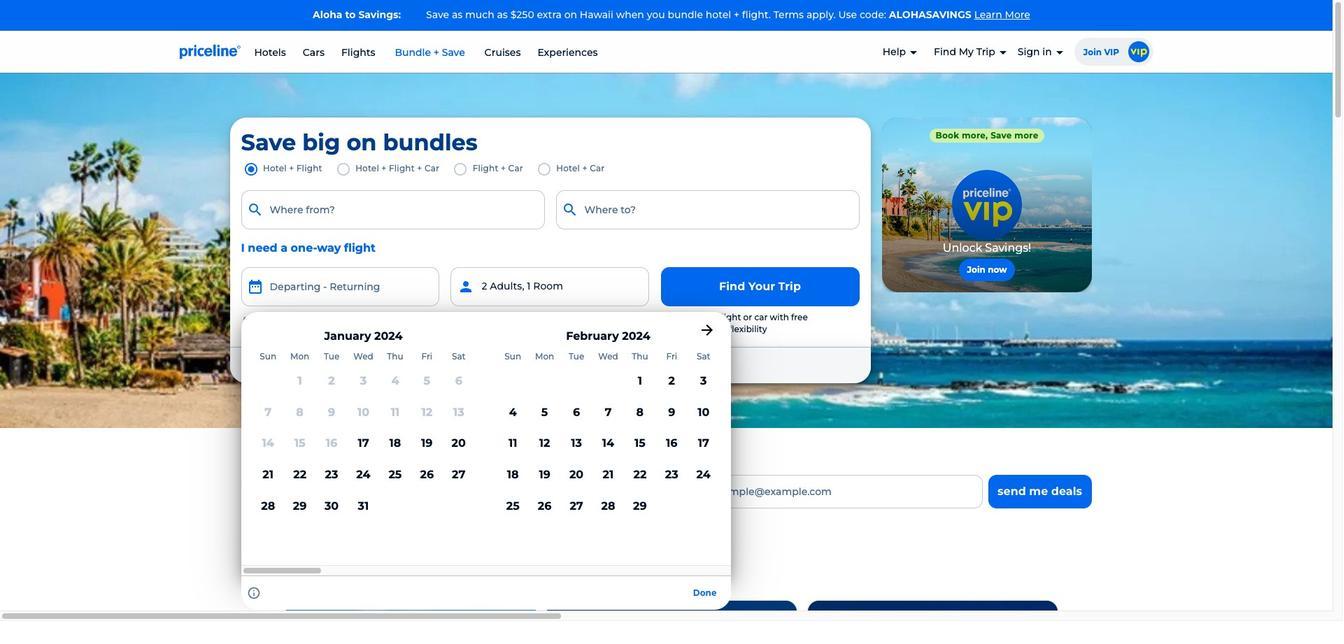 Task type: describe. For each thing, give the bounding box(es) containing it.
hotels
[[254, 46, 286, 58]]

join
[[1084, 47, 1102, 57]]

hotel for hotel + flight
[[263, 163, 287, 173]]

vip
[[1104, 47, 1119, 57]]

2 7 button from the left
[[592, 397, 624, 428]]

0 horizontal spatial 27 button
[[443, 460, 475, 491]]

1 horizontal spatial 27 button
[[561, 491, 592, 522]]

flight + car
[[473, 163, 523, 173]]

1 vertical spatial 27
[[570, 500, 583, 513]]

traveler selection text field
[[451, 267, 650, 306]]

10 for first 10 button from the left
[[357, 406, 369, 419]]

1 horizontal spatial 4
[[509, 406, 517, 419]]

alohasavings
[[889, 8, 972, 21]]

way
[[317, 241, 341, 254]]

special
[[406, 496, 445, 509]]

my
[[959, 46, 974, 58]]

help button
[[883, 34, 917, 70]]

up for sign
[[278, 475, 297, 491]]

2 14 button from the left
[[592, 428, 624, 460]]

february
[[566, 330, 619, 343]]

join vip link
[[1075, 37, 1158, 65]]

bundle + save link
[[392, 46, 468, 58]]

with
[[770, 312, 789, 323]]

5 for '5' button to the left
[[424, 374, 430, 387]]

Where to? field
[[556, 190, 860, 229]]

free
[[791, 312, 808, 323]]

1 vertical spatial when
[[476, 359, 504, 371]]

+ for flight + car
[[501, 163, 506, 173]]

experiences
[[538, 46, 598, 58]]

1 17 button from the left
[[348, 428, 379, 460]]

code:
[[860, 8, 887, 21]]

save for save as much as $250 extra on hawaii when you bundle hotel + flight. terms apply. use code: alohasavings learn more
[[426, 8, 449, 21]]

2 1 button from the left
[[624, 366, 656, 397]]

don't
[[241, 556, 305, 583]]

2 28 from the left
[[601, 500, 615, 513]]

1 vertical spatial 6
[[573, 406, 580, 419]]

11 for the leftmost 11 button
[[391, 406, 400, 419]]

cruises link
[[485, 46, 521, 58]]

1 28 button from the left
[[252, 491, 284, 522]]

1 10 button from the left
[[348, 397, 379, 428]]

offers
[[448, 496, 480, 509]]

mon for january
[[290, 352, 309, 362]]

flight for hotel + flight
[[297, 163, 322, 173]]

1 car from the left
[[425, 163, 440, 173]]

car for flight + car
[[508, 163, 523, 173]]

1 15 from the left
[[294, 437, 305, 450]]

much
[[465, 8, 494, 21]]

save big on bundles
[[241, 128, 478, 156]]

bundle
[[395, 46, 431, 58]]

0 vertical spatial on
[[564, 8, 577, 21]]

1 vertical spatial to
[[437, 359, 447, 371]]

use
[[839, 8, 857, 21]]

send me deals
[[998, 485, 1082, 498]]

0 horizontal spatial 4 button
[[379, 366, 411, 397]]

fri for 2
[[666, 352, 677, 362]]

0 vertical spatial exclusive
[[325, 475, 393, 491]]

join vip
[[1084, 47, 1119, 57]]

0 vertical spatial and
[[608, 359, 627, 371]]

0 horizontal spatial 19 button
[[411, 428, 443, 460]]

1 horizontal spatial 20
[[569, 468, 584, 481]]

$250
[[511, 8, 534, 21]]

save for save up to $625 when you book your hotel and flight together!
[[395, 359, 419, 371]]

1 vertical spatial 18
[[507, 468, 519, 481]]

flights link
[[341, 46, 375, 58]]

january 2024
[[324, 330, 403, 343]]

1 horizontal spatial 12 button
[[529, 428, 561, 460]]

2 8 button from the left
[[624, 397, 656, 428]]

cars
[[303, 46, 325, 58]]

9 for 1st 9 button from right
[[668, 406, 675, 419]]

find your trip button
[[661, 267, 860, 306]]

sign in
[[1018, 46, 1052, 58]]

extra
[[537, 8, 562, 21]]

2 2 button from the left
[[656, 366, 688, 397]]

thu for january 2024
[[387, 352, 403, 362]]

thu for february 2024
[[632, 352, 648, 362]]

1 horizontal spatial 13 button
[[561, 428, 592, 460]]

aloha to savings:
[[313, 8, 404, 21]]

1 horizontal spatial 11 button
[[497, 428, 529, 460]]

experiences link
[[538, 46, 598, 58]]

cars link
[[303, 46, 325, 58]]

2 3 button from the left
[[688, 366, 720, 397]]

i for i need a one-way flight
[[241, 241, 245, 254]]

30
[[325, 500, 339, 513]]

0 horizontal spatial flight
[[344, 241, 376, 254]]

find for find my trip
[[934, 46, 956, 58]]

save for save big on bundles
[[241, 128, 296, 156]]

1 horizontal spatial 25 button
[[497, 491, 529, 522]]

car
[[755, 312, 768, 323]]

promotions.
[[508, 496, 577, 509]]

1 horizontal spatial flight
[[630, 359, 656, 371]]

together!
[[659, 359, 705, 371]]

hawaii
[[580, 8, 614, 21]]

find my trip button
[[934, 34, 1007, 70]]

1 horizontal spatial 26 button
[[529, 491, 561, 522]]

find your trip
[[719, 280, 801, 293]]

1 horizontal spatial a
[[310, 316, 316, 326]]

1 vertical spatial you
[[507, 359, 525, 371]]

1 horizontal spatial 6 button
[[561, 397, 592, 428]]

$625
[[450, 359, 473, 371]]

2 vertical spatial hotel
[[580, 359, 606, 371]]

0 horizontal spatial 25 button
[[379, 460, 411, 491]]

bundles
[[383, 128, 478, 156]]

2 as from the left
[[497, 8, 508, 21]]

book
[[527, 359, 553, 371]]

me
[[1029, 485, 1048, 498]]

25 for rightmost 25 button
[[506, 500, 520, 513]]

1 horizontal spatial 4 button
[[497, 397, 529, 428]]

0 horizontal spatial 6 button
[[443, 366, 475, 397]]

january
[[324, 330, 371, 343]]

aloha
[[313, 8, 342, 21]]

priceline.com home image
[[179, 44, 240, 59]]

or
[[743, 312, 752, 323]]

terms
[[774, 8, 804, 21]]

access
[[296, 496, 333, 509]]

1 14 button from the left
[[252, 428, 284, 460]]

9 for 1st 9 button
[[328, 406, 335, 419]]

1 vertical spatial deals
[[550, 556, 612, 583]]

Departing - Returning field
[[241, 267, 440, 306]]

0 vertical spatial when
[[616, 8, 644, 21]]

16 for 1st '16' button
[[326, 437, 337, 450]]

learn
[[974, 8, 1002, 21]]

1 horizontal spatial 19 button
[[529, 460, 561, 491]]

1 14 from the left
[[262, 437, 274, 450]]

31
[[358, 500, 369, 513]]

1 23 from the left
[[325, 468, 338, 481]]

0 horizontal spatial 19
[[421, 437, 433, 450]]

2 9 button from the left
[[656, 397, 688, 428]]

save up to $625 when you book your hotel and flight together!
[[395, 359, 705, 371]]

0 horizontal spatial a
[[281, 241, 288, 254]]

0 vertical spatial 27
[[452, 468, 466, 481]]

i only need a hotel for part of my stay
[[258, 316, 428, 326]]

0 horizontal spatial 18
[[389, 437, 401, 450]]

send
[[998, 485, 1026, 498]]

1 horizontal spatial 18 button
[[497, 460, 529, 491]]

hotel + flight + car
[[356, 163, 440, 173]]

1 21 from the left
[[263, 468, 274, 481]]

apply.
[[807, 8, 836, 21]]

2 24 button from the left
[[688, 460, 720, 491]]

2 3 from the left
[[700, 374, 707, 387]]

17 for 1st the "17" button from the right
[[698, 437, 709, 450]]

1 16 button from the left
[[316, 428, 348, 460]]

30 button
[[316, 491, 348, 522]]

only inside sign up for exclusive email-only coupons exclusive access to coupons, special offers and promotions.
[[444, 475, 475, 491]]

2 29 from the left
[[633, 500, 647, 513]]

2 for second 2 button from the right
[[328, 374, 335, 387]]

17 for 1st the "17" button
[[358, 437, 369, 450]]

+ for hotel + flight + car
[[382, 163, 387, 173]]

2 1 from the left
[[638, 374, 642, 387]]

1 9 button from the left
[[316, 397, 348, 428]]

1 24 button from the left
[[348, 460, 379, 491]]

0 horizontal spatial 5 button
[[411, 366, 443, 397]]

1 1 button from the left
[[284, 366, 316, 397]]

2 15 button from the left
[[624, 428, 656, 460]]

2 15 from the left
[[635, 437, 646, 450]]

0 horizontal spatial 12 button
[[411, 397, 443, 428]]

cruises
[[485, 46, 521, 58]]

sign in button
[[1018, 34, 1063, 70]]

1 vertical spatial 19
[[539, 468, 551, 481]]

0 horizontal spatial exclusive
[[241, 496, 293, 509]]

part
[[359, 316, 378, 326]]

2 16 button from the left
[[656, 428, 688, 460]]

package
[[443, 556, 544, 583]]

0 horizontal spatial 20 button
[[443, 428, 475, 460]]

in
[[1043, 46, 1052, 58]]

february 2024
[[566, 330, 651, 343]]

sun for 4
[[505, 352, 521, 362]]

+ for hotel + car
[[583, 163, 588, 173]]

and inside sign up for exclusive email-only coupons exclusive access to coupons, special offers and promotions.
[[483, 496, 505, 509]]

24 for 2nd 24 button from the left
[[697, 468, 711, 481]]

hotel,
[[693, 312, 716, 323]]

26 for 26 button to the right
[[538, 500, 552, 513]]

12 for the right 12 button
[[539, 437, 550, 450]]

1 horizontal spatial 20 button
[[561, 460, 592, 491]]

0 vertical spatial 6
[[455, 374, 462, 387]]

7 for 2nd 7 button from left
[[605, 406, 612, 419]]

tue for february
[[569, 352, 584, 362]]

13 for rightmost 13 button
[[571, 437, 582, 450]]

2 for 2nd 2 button from the left
[[669, 374, 675, 387]]

your
[[749, 280, 775, 293]]

packages-search-form element
[[235, 128, 1343, 610]]

0 horizontal spatial 18 button
[[379, 428, 411, 460]]

trip for find my trip
[[977, 46, 996, 58]]

help
[[883, 46, 906, 58]]

sign up for exclusive email-only coupons exclusive access to coupons, special offers and promotions.
[[241, 475, 577, 509]]

email-
[[397, 475, 444, 491]]

Promotion email input field
[[703, 475, 983, 509]]

trip for find your trip
[[778, 280, 801, 293]]

0 horizontal spatial 13 button
[[443, 397, 475, 428]]

0 vertical spatial 20
[[452, 437, 466, 450]]

2 10 button from the left
[[688, 397, 720, 428]]

more
[[1005, 8, 1031, 21]]

0 vertical spatial to
[[345, 8, 356, 21]]



Task type: vqa. For each thing, say whether or not it's contained in the screenshot.
EUROPCAR IMAGE
no



Task type: locate. For each thing, give the bounding box(es) containing it.
fri for 5
[[422, 352, 433, 362]]

2 horizontal spatial hotel
[[556, 163, 580, 173]]

22 for first 22 button
[[293, 468, 307, 481]]

flight
[[297, 163, 322, 173], [389, 163, 415, 173], [473, 163, 499, 173]]

thu down february 2024
[[632, 352, 648, 362]]

sign inside sign up for exclusive email-only coupons exclusive access to coupons, special offers and promotions.
[[241, 475, 274, 491]]

26 for left 26 button
[[420, 468, 434, 481]]

book
[[661, 312, 683, 323]]

8 button
[[284, 397, 316, 428], [624, 397, 656, 428]]

deals inside button
[[1052, 485, 1082, 498]]

need inside i need a one-way flight link
[[248, 241, 278, 254]]

you left book on the bottom left
[[507, 359, 525, 371]]

and down coupons
[[483, 496, 505, 509]]

as left the much
[[452, 8, 463, 21]]

save inside the packages-search-form element
[[241, 128, 296, 156]]

2 2024 from the left
[[622, 330, 651, 343]]

1 horizontal spatial 5 button
[[529, 397, 561, 428]]

5 down book on the bottom left
[[541, 406, 548, 419]]

1 horizontal spatial wed
[[598, 352, 618, 362]]

12
[[422, 406, 433, 419], [539, 437, 550, 450]]

wed down february 2024
[[598, 352, 618, 362]]

you left bundle
[[647, 8, 665, 21]]

1 horizontal spatial flight
[[389, 163, 415, 173]]

car for hotel + car
[[590, 163, 605, 173]]

1 vertical spatial 26
[[538, 500, 552, 513]]

1 8 button from the left
[[284, 397, 316, 428]]

28
[[261, 500, 275, 513], [601, 500, 615, 513]]

9
[[328, 406, 335, 419], [668, 406, 675, 419]]

hotels link
[[254, 46, 286, 58]]

hotel up the january
[[318, 316, 342, 326]]

18 button up promotions.
[[497, 460, 529, 491]]

19 up email-
[[421, 437, 433, 450]]

0 horizontal spatial 26 button
[[411, 460, 443, 491]]

find for find your trip
[[719, 280, 745, 293]]

hotel
[[263, 163, 287, 173], [356, 163, 379, 173], [556, 163, 580, 173]]

0 horizontal spatial only
[[263, 316, 283, 326]]

1 17 from the left
[[358, 437, 369, 450]]

to right 'aloha'
[[345, 8, 356, 21]]

2 mon from the left
[[535, 352, 554, 362]]

flight left "together!"
[[630, 359, 656, 371]]

18 up email-
[[389, 437, 401, 450]]

2 23 from the left
[[665, 468, 679, 481]]

1 horizontal spatial i
[[258, 316, 261, 326]]

13 for leftmost 13 button
[[453, 406, 464, 419]]

to left the $625
[[437, 359, 447, 371]]

coupons
[[479, 475, 544, 491]]

sun for 7
[[260, 352, 276, 362]]

1 horizontal spatial 12
[[539, 437, 550, 450]]

sign inside button
[[1018, 46, 1040, 58]]

1 21 button from the left
[[252, 460, 284, 491]]

2 sat from the left
[[697, 352, 711, 362]]

0 horizontal spatial 20
[[452, 437, 466, 450]]

0 horizontal spatial for
[[301, 475, 321, 491]]

trip inside button
[[778, 280, 801, 293]]

27 button
[[443, 460, 475, 491], [561, 491, 592, 522]]

4 button down january 2024
[[379, 366, 411, 397]]

13 button up promotions.
[[561, 428, 592, 460]]

stay
[[409, 316, 428, 326]]

0 horizontal spatial as
[[452, 8, 463, 21]]

1 horizontal spatial 26
[[538, 500, 552, 513]]

tue down the january
[[324, 352, 340, 362]]

Where from? field
[[241, 190, 545, 229]]

0 horizontal spatial 11
[[391, 406, 400, 419]]

sign for up
[[241, 475, 274, 491]]

trip right "my"
[[977, 46, 996, 58]]

coupons,
[[351, 496, 403, 509]]

0 horizontal spatial 16 button
[[316, 428, 348, 460]]

1 thu from the left
[[387, 352, 403, 362]]

when
[[616, 8, 644, 21], [476, 359, 504, 371]]

0 horizontal spatial 21
[[263, 468, 274, 481]]

none field where to?
[[556, 190, 860, 229]]

0 horizontal spatial 22 button
[[284, 460, 316, 491]]

28 left access
[[261, 500, 275, 513]]

2 23 button from the left
[[656, 460, 688, 491]]

1 vertical spatial 12
[[539, 437, 550, 450]]

1 2024 from the left
[[374, 330, 403, 343]]

hotel right bundle
[[706, 8, 731, 21]]

13
[[453, 406, 464, 419], [571, 437, 582, 450]]

19 button
[[411, 428, 443, 460], [529, 460, 561, 491]]

flexibility
[[729, 324, 767, 334]]

0 vertical spatial trip
[[977, 46, 996, 58]]

1 horizontal spatial 21 button
[[592, 460, 624, 491]]

hotel + flight
[[263, 163, 322, 173]]

1 horizontal spatial you
[[647, 8, 665, 21]]

mon
[[290, 352, 309, 362], [535, 352, 554, 362]]

only inside the packages-search-form element
[[263, 316, 283, 326]]

2 button down the january
[[316, 366, 348, 397]]

0 horizontal spatial 4
[[391, 374, 399, 387]]

0 vertical spatial deals
[[1052, 485, 1082, 498]]

1 horizontal spatial hotel
[[580, 359, 606, 371]]

0 horizontal spatial 23
[[325, 468, 338, 481]]

3 button down show march 2024 'icon'
[[688, 366, 720, 397]]

done
[[693, 587, 717, 598]]

3 button down january 2024
[[348, 366, 379, 397]]

5 button left the $625
[[411, 366, 443, 397]]

1 7 button from the left
[[252, 397, 284, 428]]

3 hotel from the left
[[556, 163, 580, 173]]

fri left the $625
[[422, 352, 433, 362]]

flight for hotel + flight + car
[[389, 163, 415, 173]]

0 horizontal spatial you
[[507, 359, 525, 371]]

trip right your on the right of the page
[[778, 280, 801, 293]]

2 7 from the left
[[605, 406, 612, 419]]

0 horizontal spatial 9 button
[[316, 397, 348, 428]]

2 9 from the left
[[668, 406, 675, 419]]

2024 for january 2024
[[374, 330, 403, 343]]

1 9 from the left
[[328, 406, 335, 419]]

when right the $625
[[476, 359, 504, 371]]

2 14 from the left
[[602, 437, 614, 450]]

1 horizontal spatial 2
[[669, 374, 675, 387]]

0 horizontal spatial 1 button
[[284, 366, 316, 397]]

up inside sign up for exclusive email-only coupons exclusive access to coupons, special offers and promotions.
[[278, 475, 297, 491]]

20 button
[[443, 428, 475, 460], [561, 460, 592, 491]]

when right hawaii
[[616, 8, 644, 21]]

22 for 1st 22 button from the right
[[634, 468, 647, 481]]

2 horizontal spatial hotel
[[706, 8, 731, 21]]

0 horizontal spatial 12
[[422, 406, 433, 419]]

23 button
[[316, 460, 348, 491], [656, 460, 688, 491]]

mon down i only need a hotel for part of my stay
[[290, 352, 309, 362]]

as left '$250'
[[497, 8, 508, 21]]

20 up promotions.
[[569, 468, 584, 481]]

0 horizontal spatial i
[[241, 241, 245, 254]]

1 horizontal spatial 28
[[601, 500, 615, 513]]

wed for february
[[598, 352, 618, 362]]

need left one-
[[248, 241, 278, 254]]

1 28 from the left
[[261, 500, 275, 513]]

19 up promotions.
[[539, 468, 551, 481]]

2 vertical spatial flight
[[630, 359, 656, 371]]

your
[[555, 359, 577, 371]]

2 sun from the left
[[505, 352, 521, 362]]

2 8 from the left
[[636, 406, 644, 419]]

0 horizontal spatial trip
[[778, 280, 801, 293]]

0 horizontal spatial 5
[[424, 374, 430, 387]]

0 horizontal spatial when
[[476, 359, 504, 371]]

2 16 from the left
[[666, 437, 678, 450]]

2 28 button from the left
[[592, 491, 624, 522]]

2 flight from the left
[[389, 163, 415, 173]]

13 up promotions.
[[571, 437, 582, 450]]

1 15 button from the left
[[284, 428, 316, 460]]

2 17 button from the left
[[688, 428, 720, 460]]

2024 down of
[[374, 330, 403, 343]]

3 down "together!"
[[700, 374, 707, 387]]

27
[[452, 468, 466, 481], [570, 500, 583, 513]]

of
[[381, 316, 390, 326]]

2 down "together!"
[[669, 374, 675, 387]]

1 horizontal spatial 10 button
[[688, 397, 720, 428]]

0 horizontal spatial sat
[[452, 352, 466, 362]]

1 horizontal spatial only
[[444, 475, 475, 491]]

1 vertical spatial 25
[[506, 500, 520, 513]]

0 vertical spatial hotel
[[706, 8, 731, 21]]

tue for january
[[324, 352, 340, 362]]

1 7 from the left
[[265, 406, 272, 419]]

22 button
[[284, 460, 316, 491], [624, 460, 656, 491]]

25 button up coupons,
[[379, 460, 411, 491]]

to inside sign up for exclusive email-only coupons exclusive access to coupons, special offers and promotions.
[[336, 496, 348, 509]]

3 car from the left
[[590, 163, 605, 173]]

4
[[391, 374, 399, 387], [509, 406, 517, 419]]

for down hotel, on the bottom of page
[[715, 324, 727, 334]]

4 down save up to $625 when you book your hotel and flight together!
[[509, 406, 517, 419]]

sign for in
[[1018, 46, 1040, 58]]

find my trip
[[934, 46, 996, 58]]

0 horizontal spatial on
[[347, 128, 377, 156]]

1 horizontal spatial mon
[[535, 352, 554, 362]]

0 horizontal spatial 7
[[265, 406, 272, 419]]

sign
[[1018, 46, 1040, 58], [241, 475, 274, 491]]

up
[[421, 359, 434, 371], [278, 475, 297, 491]]

2 24 from the left
[[697, 468, 711, 481]]

find left your on the right of the page
[[719, 280, 745, 293]]

advertisement element
[[882, 117, 1092, 292]]

flight inside "book a hotel, flight or car with free cancellation for flexibility"
[[719, 312, 741, 323]]

+ for hotel + flight
[[289, 163, 294, 173]]

28 button right promotions.
[[592, 491, 624, 522]]

1 flight from the left
[[297, 163, 322, 173]]

17 button
[[348, 428, 379, 460], [688, 428, 720, 460]]

2 tue from the left
[[569, 352, 584, 362]]

0 vertical spatial only
[[263, 316, 283, 326]]

flight left or
[[719, 312, 741, 323]]

25 for the left 25 button
[[389, 468, 402, 481]]

1 vertical spatial i
[[258, 316, 261, 326]]

5 button down book on the bottom left
[[529, 397, 561, 428]]

1 2 from the left
[[328, 374, 335, 387]]

0 horizontal spatial 11 button
[[379, 397, 411, 428]]

+
[[734, 8, 740, 21], [434, 46, 439, 58], [289, 163, 294, 173], [382, 163, 387, 173], [417, 163, 422, 173], [501, 163, 506, 173], [583, 163, 588, 173]]

5 for the rightmost '5' button
[[541, 406, 548, 419]]

1 horizontal spatial 5
[[541, 406, 548, 419]]

and
[[608, 359, 627, 371], [483, 496, 505, 509]]

1 3 button from the left
[[348, 366, 379, 397]]

hotel for hotel + car
[[556, 163, 580, 173]]

18 up promotions.
[[507, 468, 519, 481]]

save as much as $250 extra on hawaii when you bundle hotel + flight. terms apply. use code: alohasavings learn more
[[426, 8, 1031, 21]]

2 thu from the left
[[632, 352, 648, 362]]

4 button down book on the bottom left
[[497, 397, 529, 428]]

send me deals button
[[988, 475, 1092, 509]]

bundle
[[668, 8, 703, 21]]

4 down january 2024
[[391, 374, 399, 387]]

0 horizontal spatial find
[[719, 280, 745, 293]]

10 for 1st 10 button from the right
[[698, 406, 710, 419]]

24 button
[[348, 460, 379, 491], [688, 460, 720, 491]]

2 21 from the left
[[603, 468, 614, 481]]

thu down my
[[387, 352, 403, 362]]

2 horizontal spatial a
[[685, 312, 690, 323]]

2 car from the left
[[508, 163, 523, 173]]

0 horizontal spatial hotel
[[263, 163, 287, 173]]

1 vertical spatial and
[[483, 496, 505, 509]]

exclusive left access
[[241, 496, 293, 509]]

1 vertical spatial hotel
[[318, 316, 342, 326]]

big
[[302, 128, 340, 156]]

none field where from?
[[241, 190, 545, 229]]

18 button up email-
[[379, 428, 411, 460]]

25
[[389, 468, 402, 481], [506, 500, 520, 513]]

20 button up promotions.
[[561, 460, 592, 491]]

hotel inside the packages-search-form element
[[318, 316, 342, 326]]

on
[[564, 8, 577, 21], [347, 128, 377, 156]]

find left "my"
[[934, 46, 956, 58]]

1 horizontal spatial fri
[[666, 352, 677, 362]]

2 fri from the left
[[666, 352, 677, 362]]

24 for 2nd 24 button from right
[[356, 468, 371, 481]]

0 horizontal spatial 28
[[261, 500, 275, 513]]

2 none field from the left
[[556, 190, 860, 229]]

1 horizontal spatial sign
[[1018, 46, 1040, 58]]

3 flight from the left
[[473, 163, 499, 173]]

sun
[[260, 352, 276, 362], [505, 352, 521, 362]]

20
[[452, 437, 466, 450], [569, 468, 584, 481]]

5 button
[[411, 366, 443, 397], [529, 397, 561, 428]]

2 button down cancellation
[[656, 366, 688, 397]]

0 horizontal spatial 2 button
[[316, 366, 348, 397]]

2 wed from the left
[[598, 352, 618, 362]]

save
[[426, 8, 449, 21], [442, 46, 465, 58], [241, 128, 296, 156], [395, 359, 419, 371]]

flights
[[341, 46, 375, 58]]

to left 31
[[336, 496, 348, 509]]

1 mon from the left
[[290, 352, 309, 362]]

for up access
[[301, 475, 321, 491]]

on inside the packages-search-form element
[[347, 128, 377, 156]]

25 up coupons,
[[389, 468, 402, 481]]

2 22 button from the left
[[624, 460, 656, 491]]

vip badge icon image
[[1128, 41, 1149, 62]]

done button
[[685, 582, 725, 604]]

31 button
[[348, 491, 379, 522]]

19 button up promotions.
[[529, 460, 561, 491]]

0 horizontal spatial 14
[[262, 437, 274, 450]]

save up "bundle + save" link
[[426, 8, 449, 21]]

these
[[371, 556, 437, 583]]

2 10 from the left
[[698, 406, 710, 419]]

16 for 1st '16' button from right
[[666, 437, 678, 450]]

a left one-
[[281, 241, 288, 254]]

on right extra
[[564, 8, 577, 21]]

18 button
[[379, 428, 411, 460], [497, 460, 529, 491]]

1 22 from the left
[[293, 468, 307, 481]]

save right bundle at the left of the page
[[442, 46, 465, 58]]

sat
[[452, 352, 466, 362], [697, 352, 711, 362]]

find inside button
[[719, 280, 745, 293]]

up for save
[[421, 359, 434, 371]]

book a hotel, flight or car with free cancellation for flexibility
[[661, 312, 808, 334]]

1 16 from the left
[[326, 437, 337, 450]]

and down february 2024
[[608, 359, 627, 371]]

1 horizontal spatial 2024
[[622, 330, 651, 343]]

25 button right offers
[[497, 491, 529, 522]]

i for i only need a hotel for part of my stay
[[258, 316, 261, 326]]

find inside dropdown button
[[934, 46, 956, 58]]

1 1 from the left
[[298, 374, 302, 387]]

2 hotel from the left
[[356, 163, 379, 173]]

25 down coupons
[[506, 500, 520, 513]]

wed down january 2024
[[354, 352, 373, 362]]

1 29 from the left
[[293, 500, 307, 513]]

on right the big
[[347, 128, 377, 156]]

save up hotel + flight
[[241, 128, 296, 156]]

0 vertical spatial i
[[241, 241, 245, 254]]

27 button up offers
[[443, 460, 475, 491]]

1 3 from the left
[[360, 374, 367, 387]]

1 horizontal spatial for
[[344, 316, 357, 326]]

for inside "book a hotel, flight or car with free cancellation for flexibility"
[[715, 324, 727, 334]]

1 sun from the left
[[260, 352, 276, 362]]

0 horizontal spatial 15
[[294, 437, 305, 450]]

savings:
[[359, 8, 401, 21]]

for inside sign up for exclusive email-only coupons exclusive access to coupons, special offers and promotions.
[[301, 475, 321, 491]]

5 down the stay at the left bottom of the page
[[424, 374, 430, 387]]

1 none field from the left
[[241, 190, 545, 229]]

bundle + save
[[392, 46, 468, 58]]

0 horizontal spatial 10
[[357, 406, 369, 419]]

2 21 button from the left
[[592, 460, 624, 491]]

up up access
[[278, 475, 297, 491]]

as
[[452, 8, 463, 21], [497, 8, 508, 21]]

22
[[293, 468, 307, 481], [634, 468, 647, 481]]

0 horizontal spatial 8 button
[[284, 397, 316, 428]]

19
[[421, 437, 433, 450], [539, 468, 551, 481]]

1 8 from the left
[[296, 406, 304, 419]]

1 22 button from the left
[[284, 460, 316, 491]]

trip inside dropdown button
[[977, 46, 996, 58]]

3
[[360, 374, 367, 387], [700, 374, 707, 387]]

1 24 from the left
[[356, 468, 371, 481]]

2 29 button from the left
[[624, 491, 656, 522]]

0 horizontal spatial fri
[[422, 352, 433, 362]]

2024 for february 2024
[[622, 330, 651, 343]]

wed for january
[[354, 352, 373, 362]]

flight.
[[742, 8, 771, 21]]

6
[[455, 374, 462, 387], [573, 406, 580, 419]]

sat for 3
[[697, 352, 711, 362]]

tue down february
[[569, 352, 584, 362]]

0 horizontal spatial mon
[[290, 352, 309, 362]]

mon for february
[[535, 352, 554, 362]]

1 tue from the left
[[324, 352, 340, 362]]

6 button
[[443, 366, 475, 397], [561, 397, 592, 428]]

fri down cancellation
[[666, 352, 677, 362]]

up left the $625
[[421, 359, 434, 371]]

1 hotel from the left
[[263, 163, 287, 173]]

2 horizontal spatial car
[[590, 163, 605, 173]]

mon left your
[[535, 352, 554, 362]]

need down the departing - returning field
[[285, 316, 308, 326]]

i need a one-way flight
[[241, 241, 376, 254]]

2 17 from the left
[[698, 437, 709, 450]]

11 for 11 button to the right
[[509, 437, 517, 450]]

1 horizontal spatial on
[[564, 8, 577, 21]]

1 horizontal spatial 6
[[573, 406, 580, 419]]

save down my
[[395, 359, 419, 371]]

1 horizontal spatial 22 button
[[624, 460, 656, 491]]

1 horizontal spatial 7 button
[[592, 397, 624, 428]]

2024 right february
[[622, 330, 651, 343]]

1 wed from the left
[[354, 352, 373, 362]]

20 button up email-
[[443, 428, 475, 460]]

a up cancellation
[[685, 312, 690, 323]]

0 horizontal spatial sign
[[241, 475, 274, 491]]

1 horizontal spatial 21
[[603, 468, 614, 481]]

miss
[[311, 556, 365, 583]]

1 2 button from the left
[[316, 366, 348, 397]]

i need a one-way flight link
[[241, 240, 376, 256]]

1 horizontal spatial 7
[[605, 406, 612, 419]]

0 horizontal spatial tue
[[324, 352, 340, 362]]

flight right way at the top left
[[344, 241, 376, 254]]

15
[[294, 437, 305, 450], [635, 437, 646, 450]]

a inside "book a hotel, flight or car with free cancellation for flexibility"
[[685, 312, 690, 323]]

exclusive up 31
[[325, 475, 393, 491]]

exclusive
[[325, 475, 393, 491], [241, 496, 293, 509]]

2 button
[[316, 366, 348, 397], [656, 366, 688, 397]]

6 down your
[[573, 406, 580, 419]]

one-
[[291, 241, 317, 254]]

1 horizontal spatial need
[[285, 316, 308, 326]]

car
[[425, 163, 440, 173], [508, 163, 523, 173], [590, 163, 605, 173]]

12 for the left 12 button
[[422, 406, 433, 419]]

20 up offers
[[452, 437, 466, 450]]

show march 2024 image
[[699, 322, 715, 339]]

26 up special
[[420, 468, 434, 481]]

0 horizontal spatial thu
[[387, 352, 403, 362]]

2 2 from the left
[[669, 374, 675, 387]]

cancellation
[[661, 324, 713, 334]]

1 horizontal spatial 17 button
[[688, 428, 720, 460]]

28 button left access
[[252, 491, 284, 522]]

29
[[293, 500, 307, 513], [633, 500, 647, 513]]

19 button up email-
[[411, 428, 443, 460]]

a down the departing - returning field
[[310, 316, 316, 326]]

13 button down the $625
[[443, 397, 475, 428]]

1 button
[[284, 366, 316, 397], [624, 366, 656, 397]]

2 22 from the left
[[634, 468, 647, 481]]

for up the january
[[344, 316, 357, 326]]

1 horizontal spatial trip
[[977, 46, 996, 58]]

1 23 button from the left
[[316, 460, 348, 491]]

flight
[[344, 241, 376, 254], [719, 312, 741, 323], [630, 359, 656, 371]]

sat for 6
[[452, 352, 466, 362]]

6 down the $625
[[455, 374, 462, 387]]

1 10 from the left
[[357, 406, 369, 419]]

+ for bundle + save
[[434, 46, 439, 58]]

2
[[328, 374, 335, 387], [669, 374, 675, 387]]

hotel for hotel + flight + car
[[356, 163, 379, 173]]

27 button right coupons
[[561, 491, 592, 522]]

26 down coupons
[[538, 500, 552, 513]]

1 as from the left
[[452, 8, 463, 21]]

None field
[[241, 190, 545, 229], [556, 190, 860, 229]]

1 sat from the left
[[452, 352, 466, 362]]

0 horizontal spatial need
[[248, 241, 278, 254]]

hotel right your
[[580, 359, 606, 371]]

13 down the $625
[[453, 406, 464, 419]]

0 horizontal spatial 29
[[293, 500, 307, 513]]

2 down the january
[[328, 374, 335, 387]]

28 right promotions.
[[601, 500, 615, 513]]

hotel + car
[[556, 163, 605, 173]]

don't miss these package deals
[[241, 556, 612, 583]]

1 29 button from the left
[[284, 491, 316, 522]]

1 fri from the left
[[422, 352, 433, 362]]

3 down january 2024
[[360, 374, 367, 387]]

1 horizontal spatial sat
[[697, 352, 711, 362]]

7 for second 7 button from right
[[265, 406, 272, 419]]

26 button
[[411, 460, 443, 491], [529, 491, 561, 522]]



